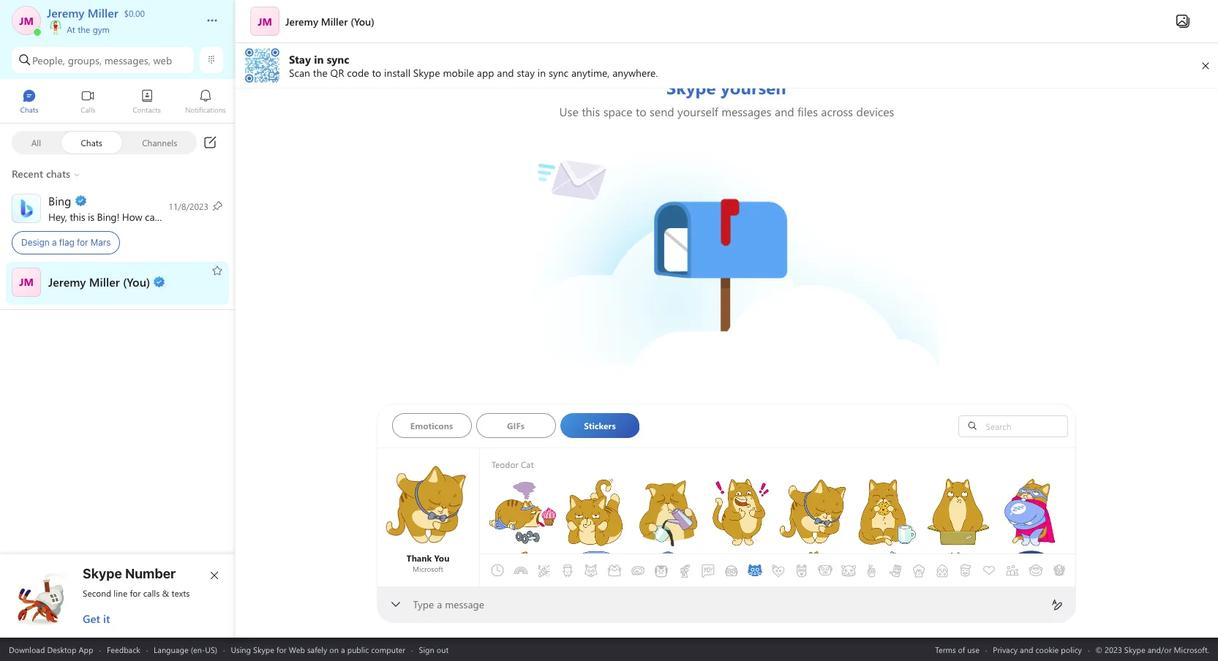 Task type: locate. For each thing, give the bounding box(es) containing it.
using skype for web safely on a public computer
[[231, 644, 406, 655]]

for for second line for calls & texts
[[130, 588, 141, 599]]

2 vertical spatial for
[[277, 644, 287, 655]]

skype number
[[83, 567, 176, 582]]

desktop
[[47, 644, 76, 655]]

2 horizontal spatial a
[[437, 598, 442, 612]]

for left web in the left bottom of the page
[[277, 644, 287, 655]]

privacy and cookie policy link
[[994, 644, 1083, 655]]

how
[[122, 210, 142, 224]]

2 horizontal spatial for
[[277, 644, 287, 655]]

1 horizontal spatial a
[[341, 644, 345, 655]]

(en-
[[191, 644, 205, 655]]

0 vertical spatial skype
[[83, 567, 122, 582]]

0 vertical spatial a
[[52, 237, 57, 248]]

1 vertical spatial a
[[437, 598, 442, 612]]

messages,
[[104, 53, 151, 67]]

mars
[[91, 237, 111, 248]]

language
[[154, 644, 189, 655]]

skype
[[83, 567, 122, 582], [253, 644, 274, 655]]

message
[[445, 598, 485, 612]]

0 horizontal spatial skype
[[83, 567, 122, 582]]

0 horizontal spatial a
[[52, 237, 57, 248]]

skype number element
[[12, 567, 223, 627]]

1 horizontal spatial skype
[[253, 644, 274, 655]]

texts
[[172, 588, 190, 599]]

for right flag
[[77, 237, 88, 248]]

for right line
[[130, 588, 141, 599]]

a right on
[[341, 644, 345, 655]]

second
[[83, 588, 111, 599]]

!
[[117, 210, 119, 224]]

0 vertical spatial for
[[77, 237, 88, 248]]

number
[[125, 567, 176, 582]]

privacy
[[994, 644, 1018, 655]]

channels
[[142, 137, 177, 148]]

for
[[77, 237, 88, 248], [130, 588, 141, 599], [277, 644, 287, 655]]

a left flag
[[52, 237, 57, 248]]

type
[[413, 598, 434, 612]]

chats
[[81, 137, 102, 148]]

&
[[162, 588, 169, 599]]

for inside skype number element
[[130, 588, 141, 599]]

language (en-us)
[[154, 644, 217, 655]]

1 vertical spatial for
[[130, 588, 141, 599]]

can
[[145, 210, 160, 224]]

today?
[[209, 210, 238, 224]]

0 vertical spatial tab list
[[0, 83, 235, 123]]

feedback
[[107, 644, 140, 655]]

people,
[[32, 53, 65, 67]]

design a flag for mars
[[21, 237, 111, 248]]

on
[[330, 644, 339, 655]]

get it
[[83, 612, 110, 627]]

1 horizontal spatial for
[[130, 588, 141, 599]]

a for message
[[437, 598, 442, 612]]

use
[[968, 644, 980, 655]]

web
[[153, 53, 172, 67]]

1 vertical spatial skype
[[253, 644, 274, 655]]

type a message
[[413, 598, 485, 612]]

computer
[[371, 644, 406, 655]]

people, groups, messages, web
[[32, 53, 172, 67]]

0 horizontal spatial for
[[77, 237, 88, 248]]

it
[[103, 612, 110, 627]]

bing
[[97, 210, 117, 224]]

a right type
[[437, 598, 442, 612]]

of
[[959, 644, 966, 655]]

tab list
[[0, 83, 235, 123], [392, 414, 933, 443], [486, 534, 1212, 608]]

download desktop app link
[[9, 644, 93, 655]]

out
[[437, 644, 449, 655]]

you
[[190, 210, 206, 224]]

language (en-us) link
[[154, 644, 217, 655]]

2 vertical spatial a
[[341, 644, 345, 655]]

a
[[52, 237, 57, 248], [437, 598, 442, 612], [341, 644, 345, 655]]

app
[[79, 644, 93, 655]]

cookie
[[1036, 644, 1059, 655]]

all
[[31, 137, 41, 148]]

terms of use
[[936, 644, 980, 655]]

Type a message text field
[[414, 598, 1040, 613]]

skype right 'using'
[[253, 644, 274, 655]]

terms
[[936, 644, 956, 655]]

sign out
[[419, 644, 449, 655]]

terms of use link
[[936, 644, 980, 655]]

gym
[[93, 23, 110, 35]]

skype up second
[[83, 567, 122, 582]]



Task type: vqa. For each thing, say whether or not it's contained in the screenshot.
'AT THE GYM' "button"
yes



Task type: describe. For each thing, give the bounding box(es) containing it.
get
[[83, 612, 100, 627]]

public
[[347, 644, 369, 655]]

download
[[9, 644, 45, 655]]

download desktop app
[[9, 644, 93, 655]]

sign out link
[[419, 644, 449, 655]]

privacy and cookie policy
[[994, 644, 1083, 655]]

hey, this is bing ! how can i help you today?
[[48, 210, 240, 224]]

at the gym
[[64, 23, 110, 35]]

the
[[78, 23, 90, 35]]

using
[[231, 644, 251, 655]]

groups,
[[68, 53, 102, 67]]

2 vertical spatial tab list
[[486, 534, 1212, 608]]

policy
[[1062, 644, 1083, 655]]

and
[[1020, 644, 1034, 655]]

web
[[289, 644, 305, 655]]

this
[[70, 210, 85, 224]]

us)
[[205, 644, 217, 655]]

sign
[[419, 644, 435, 655]]

Search text field
[[983, 420, 1064, 433]]

hey,
[[48, 210, 67, 224]]

line
[[114, 588, 128, 599]]

is
[[88, 210, 94, 224]]

second line for calls & texts
[[83, 588, 190, 599]]

design
[[21, 237, 50, 248]]

flag
[[59, 237, 74, 248]]

at the gym button
[[47, 20, 192, 35]]

using skype for web safely on a public computer link
[[231, 644, 406, 655]]

i
[[163, 210, 166, 224]]

safely
[[307, 644, 327, 655]]

people, groups, messages, web button
[[12, 47, 194, 73]]

help
[[168, 210, 187, 224]]

feedback link
[[107, 644, 140, 655]]

calls
[[143, 588, 160, 599]]

at
[[67, 23, 75, 35]]

1 vertical spatial tab list
[[392, 414, 933, 443]]

for for using skype for web safely on a public computer
[[277, 644, 287, 655]]

a for flag
[[52, 237, 57, 248]]



